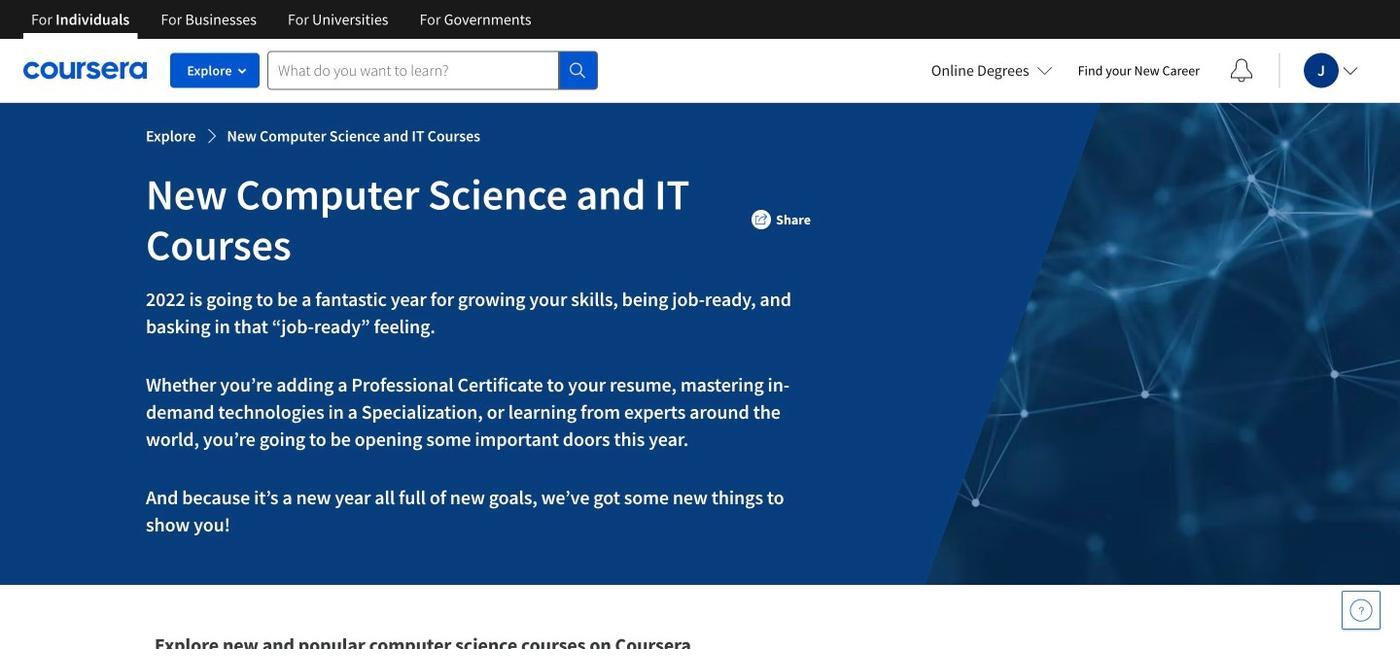 Task type: vqa. For each thing, say whether or not it's contained in the screenshot.
left Google
no



Task type: describe. For each thing, give the bounding box(es) containing it.
breadcrumb navigation
[[146, 126, 811, 146]]

banner navigation
[[16, 0, 547, 39]]

What do you want to learn? text field
[[267, 51, 559, 90]]

coursera image
[[23, 55, 147, 86]]



Task type: locate. For each thing, give the bounding box(es) containing it.
None search field
[[267, 51, 598, 90]]

help center image
[[1350, 599, 1373, 623]]

menu
[[1210, 39, 1401, 102]]



